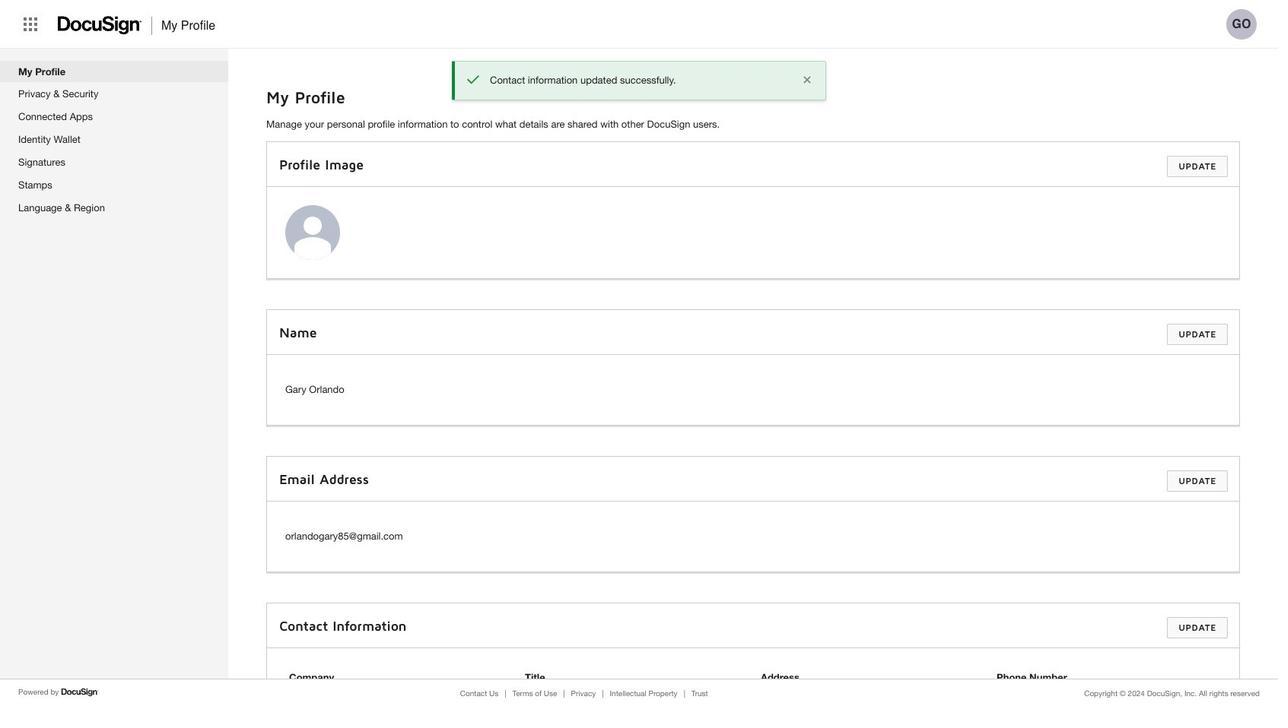 Task type: describe. For each thing, give the bounding box(es) containing it.
0 vertical spatial docusign image
[[58, 12, 142, 39]]

1 vertical spatial docusign image
[[61, 687, 99, 699]]



Task type: locate. For each thing, give the bounding box(es) containing it.
default profile image image
[[285, 205, 340, 260]]

docusign image
[[58, 12, 142, 39], [61, 687, 99, 699]]

default profile image element
[[285, 205, 340, 260]]



Task type: vqa. For each thing, say whether or not it's contained in the screenshot.
DocuSign image
yes



